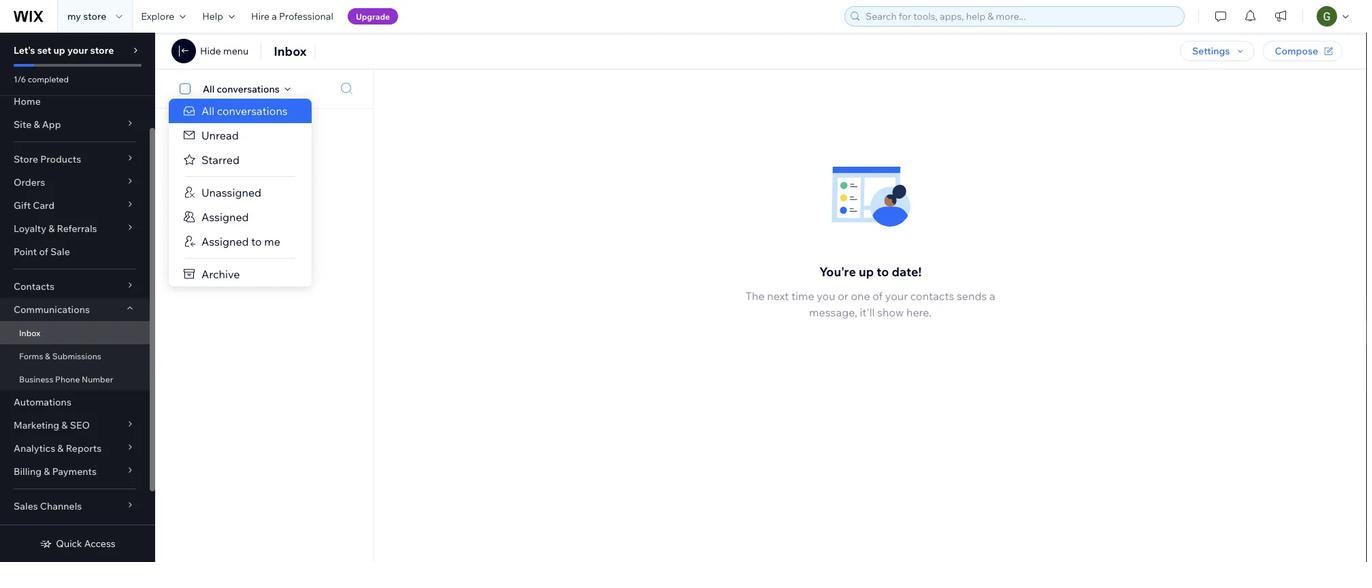 Task type: describe. For each thing, give the bounding box(es) containing it.
products
[[40, 153, 81, 165]]

your inside sidebar element
[[67, 44, 88, 56]]

phone
[[55, 374, 80, 384]]

& for marketing
[[61, 419, 68, 431]]

store inside sidebar element
[[90, 44, 114, 56]]

& for analytics
[[57, 442, 64, 454]]

store
[[14, 153, 38, 165]]

orders button
[[0, 170, 150, 194]]

of inside sidebar element
[[39, 245, 48, 257]]

unread
[[201, 129, 239, 142]]

no
[[224, 151, 238, 163]]

compose
[[1275, 45, 1318, 57]]

loyalty & referrals
[[14, 222, 97, 234]]

help
[[202, 10, 223, 22]]

& for loyalty
[[48, 222, 55, 234]]

inbox inside sidebar element
[[19, 327, 40, 338]]

store products button
[[0, 147, 150, 170]]

explore
[[141, 10, 174, 22]]

time
[[791, 289, 814, 303]]

upgrade button
[[348, 8, 398, 24]]

analytics & reports
[[14, 442, 102, 454]]

orders
[[14, 176, 45, 188]]

or
[[838, 289, 848, 303]]

you
[[817, 289, 835, 303]]

0 horizontal spatial to
[[251, 235, 262, 248]]

0 vertical spatial a
[[272, 10, 277, 22]]

automations link
[[0, 390, 150, 413]]

0 vertical spatial store
[[83, 10, 106, 22]]

assigned for assigned to me
[[201, 235, 249, 248]]

all conversations option
[[169, 99, 312, 123]]

communications
[[14, 303, 90, 315]]

home link
[[0, 89, 150, 113]]

card
[[33, 199, 55, 211]]

business phone number link
[[0, 367, 150, 390]]

you're up to date!
[[819, 264, 922, 279]]

menu
[[223, 45, 249, 57]]

settings button
[[1180, 41, 1254, 61]]

compose button
[[1263, 41, 1343, 61]]

the next time you or one of your contacts sends a message, it'll show here.
[[745, 289, 995, 319]]

gift
[[14, 199, 31, 211]]

hide menu
[[200, 45, 249, 57]]

forms
[[19, 350, 43, 361]]

reports
[[66, 442, 102, 454]]

business
[[19, 374, 53, 384]]

sends
[[957, 289, 987, 303]]

here.
[[906, 306, 932, 319]]

hide menu button down help button
[[200, 45, 249, 57]]

let's
[[14, 44, 35, 56]]

1 horizontal spatial inbox
[[274, 43, 307, 59]]

gift card button
[[0, 194, 150, 217]]

your inside "the next time you or one of your contacts sends a message, it'll show here."
[[885, 289, 908, 303]]

unassigned
[[201, 186, 261, 199]]

channels
[[40, 500, 82, 512]]

let's set up your store
[[14, 44, 114, 56]]

contacts button
[[0, 275, 150, 298]]

marketing & seo button
[[0, 413, 150, 437]]

of inside "the next time you or one of your contacts sends a message, it'll show here."
[[873, 289, 883, 303]]

automations
[[14, 396, 71, 408]]

one
[[851, 289, 870, 303]]

quick access
[[56, 538, 115, 549]]

business phone number
[[19, 374, 113, 384]]

date!
[[892, 264, 922, 279]]

settings link
[[0, 518, 150, 541]]

analytics
[[14, 442, 55, 454]]

marketing
[[14, 419, 59, 431]]

marketing & seo
[[14, 419, 90, 431]]

app
[[42, 118, 61, 130]]

you're
[[819, 264, 856, 279]]

hire a professional
[[251, 10, 333, 22]]

loyalty & referrals button
[[0, 217, 150, 240]]

completed
[[28, 74, 69, 84]]

access
[[84, 538, 115, 549]]

point of sale link
[[0, 240, 150, 263]]

home
[[14, 95, 41, 107]]

1/6 completed
[[14, 74, 69, 84]]



Task type: locate. For each thing, give the bounding box(es) containing it.
sales channels
[[14, 500, 82, 512]]

assigned up archive
[[201, 235, 249, 248]]

sidebar element
[[0, 33, 155, 562]]

assigned for assigned
[[201, 210, 249, 224]]

&
[[34, 118, 40, 130], [48, 222, 55, 234], [45, 350, 50, 361], [61, 419, 68, 431], [57, 442, 64, 454], [44, 465, 50, 477]]

analytics & reports button
[[0, 437, 150, 460]]

site & app button
[[0, 113, 150, 136]]

0 vertical spatial assigned
[[201, 210, 249, 224]]

archive
[[201, 267, 240, 281]]

1 vertical spatial inbox
[[19, 327, 40, 338]]

all down hide
[[203, 83, 215, 95]]

& left seo
[[61, 419, 68, 431]]

1 assigned from the top
[[201, 210, 249, 224]]

0 horizontal spatial up
[[53, 44, 65, 56]]

store right 'my'
[[83, 10, 106, 22]]

hide menu button down help
[[171, 39, 249, 63]]

up up one
[[859, 264, 874, 279]]

the
[[745, 289, 765, 303]]

to left me
[[251, 235, 262, 248]]

inbox up forms
[[19, 327, 40, 338]]

up right set
[[53, 44, 65, 56]]

to left date!
[[877, 264, 889, 279]]

0 vertical spatial to
[[251, 235, 262, 248]]

me
[[264, 235, 280, 248]]

all conversations
[[203, 83, 280, 95], [201, 104, 288, 118]]

loyalty
[[14, 222, 46, 234]]

1/6
[[14, 74, 26, 84]]

assigned to me
[[201, 235, 280, 248]]

0 vertical spatial all conversations
[[203, 83, 280, 95]]

hide menu button
[[171, 39, 249, 63], [200, 45, 249, 57]]

1 vertical spatial to
[[877, 264, 889, 279]]

0 horizontal spatial settings
[[14, 523, 51, 535]]

contacts
[[14, 280, 54, 292]]

hide
[[200, 45, 221, 57]]

list box
[[169, 99, 312, 286]]

site
[[14, 118, 31, 130]]

all conversations up all conversations option
[[203, 83, 280, 95]]

a inside "the next time you or one of your contacts sends a message, it'll show here."
[[989, 289, 995, 303]]

& for billing
[[44, 465, 50, 477]]

your right set
[[67, 44, 88, 56]]

up
[[53, 44, 65, 56], [859, 264, 874, 279]]

1 horizontal spatial to
[[877, 264, 889, 279]]

forms & submissions link
[[0, 344, 150, 367]]

help button
[[194, 0, 243, 33]]

settings for settings "link"
[[14, 523, 51, 535]]

upgrade
[[356, 11, 390, 21]]

& inside forms & submissions link
[[45, 350, 50, 361]]

1 vertical spatial all conversations
[[201, 104, 288, 118]]

a right sends
[[989, 289, 995, 303]]

no conversations
[[224, 151, 304, 163]]

all conversations inside option
[[201, 104, 288, 118]]

0 horizontal spatial inbox
[[19, 327, 40, 338]]

inbox down hire a professional link
[[274, 43, 307, 59]]

seo
[[70, 419, 90, 431]]

0 vertical spatial your
[[67, 44, 88, 56]]

settings inside settings "link"
[[14, 523, 51, 535]]

a
[[272, 10, 277, 22], [989, 289, 995, 303]]

all conversations up unread
[[201, 104, 288, 118]]

billing & payments button
[[0, 460, 150, 483]]

your up show
[[885, 289, 908, 303]]

0 vertical spatial up
[[53, 44, 65, 56]]

& inside billing & payments 'dropdown button'
[[44, 465, 50, 477]]

starred
[[201, 153, 240, 167]]

conversations right no
[[240, 151, 304, 163]]

& right 'loyalty'
[[48, 222, 55, 234]]

& left reports
[[57, 442, 64, 454]]

1 horizontal spatial up
[[859, 264, 874, 279]]

1 horizontal spatial a
[[989, 289, 995, 303]]

quick access button
[[40, 538, 115, 550]]

point of sale
[[14, 245, 70, 257]]

1 vertical spatial of
[[873, 289, 883, 303]]

of left the sale
[[39, 245, 48, 257]]

conversations up unread
[[217, 104, 288, 118]]

show
[[877, 306, 904, 319]]

conversations up all conversations option
[[217, 83, 280, 95]]

sale
[[50, 245, 70, 257]]

1 vertical spatial your
[[885, 289, 908, 303]]

to
[[251, 235, 262, 248], [877, 264, 889, 279]]

a right hire
[[272, 10, 277, 22]]

1 vertical spatial up
[[859, 264, 874, 279]]

your
[[67, 44, 88, 56], [885, 289, 908, 303]]

payments
[[52, 465, 97, 477]]

it'll
[[860, 306, 875, 319]]

1 vertical spatial settings
[[14, 523, 51, 535]]

2 vertical spatial conversations
[[240, 151, 304, 163]]

1 vertical spatial conversations
[[217, 104, 288, 118]]

sales
[[14, 500, 38, 512]]

up inside sidebar element
[[53, 44, 65, 56]]

inbox link
[[0, 321, 150, 344]]

conversations inside option
[[217, 104, 288, 118]]

Search for tools, apps, help & more... field
[[862, 7, 1180, 26]]

all up unread
[[201, 104, 214, 118]]

communications button
[[0, 298, 150, 321]]

inbox
[[274, 43, 307, 59], [19, 327, 40, 338]]

conversations
[[217, 83, 280, 95], [217, 104, 288, 118], [240, 151, 304, 163]]

quick
[[56, 538, 82, 549]]

assigned down unassigned
[[201, 210, 249, 224]]

submissions
[[52, 350, 101, 361]]

& right forms
[[45, 350, 50, 361]]

1 horizontal spatial your
[[885, 289, 908, 303]]

point
[[14, 245, 37, 257]]

2 assigned from the top
[[201, 235, 249, 248]]

billing & payments
[[14, 465, 97, 477]]

hire
[[251, 10, 270, 22]]

& right billing
[[44, 465, 50, 477]]

0 vertical spatial settings
[[1192, 45, 1230, 57]]

message,
[[809, 306, 857, 319]]

referrals
[[57, 222, 97, 234]]

store down the my store
[[90, 44, 114, 56]]

& inside site & app dropdown button
[[34, 118, 40, 130]]

assigned
[[201, 210, 249, 224], [201, 235, 249, 248]]

my
[[67, 10, 81, 22]]

of right one
[[873, 289, 883, 303]]

all inside option
[[201, 104, 214, 118]]

site & app
[[14, 118, 61, 130]]

professional
[[279, 10, 333, 22]]

0 horizontal spatial a
[[272, 10, 277, 22]]

1 vertical spatial store
[[90, 44, 114, 56]]

0 vertical spatial of
[[39, 245, 48, 257]]

0 vertical spatial inbox
[[274, 43, 307, 59]]

billing
[[14, 465, 42, 477]]

all
[[203, 83, 215, 95], [201, 104, 214, 118]]

gift card
[[14, 199, 55, 211]]

next
[[767, 289, 789, 303]]

0 horizontal spatial of
[[39, 245, 48, 257]]

forms & submissions
[[19, 350, 101, 361]]

set
[[37, 44, 51, 56]]

contacts
[[910, 289, 954, 303]]

None checkbox
[[172, 81, 203, 97]]

& right site
[[34, 118, 40, 130]]

& for forms
[[45, 350, 50, 361]]

settings inside settings button
[[1192, 45, 1230, 57]]

number
[[82, 374, 113, 384]]

& inside analytics & reports dropdown button
[[57, 442, 64, 454]]

0 vertical spatial conversations
[[217, 83, 280, 95]]

list box containing all conversations
[[169, 99, 312, 286]]

1 vertical spatial assigned
[[201, 235, 249, 248]]

settings for settings button
[[1192, 45, 1230, 57]]

& for site
[[34, 118, 40, 130]]

0 horizontal spatial your
[[67, 44, 88, 56]]

1 horizontal spatial of
[[873, 289, 883, 303]]

1 vertical spatial all
[[201, 104, 214, 118]]

1 horizontal spatial settings
[[1192, 45, 1230, 57]]

hire a professional link
[[243, 0, 342, 33]]

& inside loyalty & referrals popup button
[[48, 222, 55, 234]]

1 vertical spatial a
[[989, 289, 995, 303]]

0 vertical spatial all
[[203, 83, 215, 95]]

& inside 'marketing & seo' dropdown button
[[61, 419, 68, 431]]



Task type: vqa. For each thing, say whether or not it's contained in the screenshot.
Orders at the top left of the page
yes



